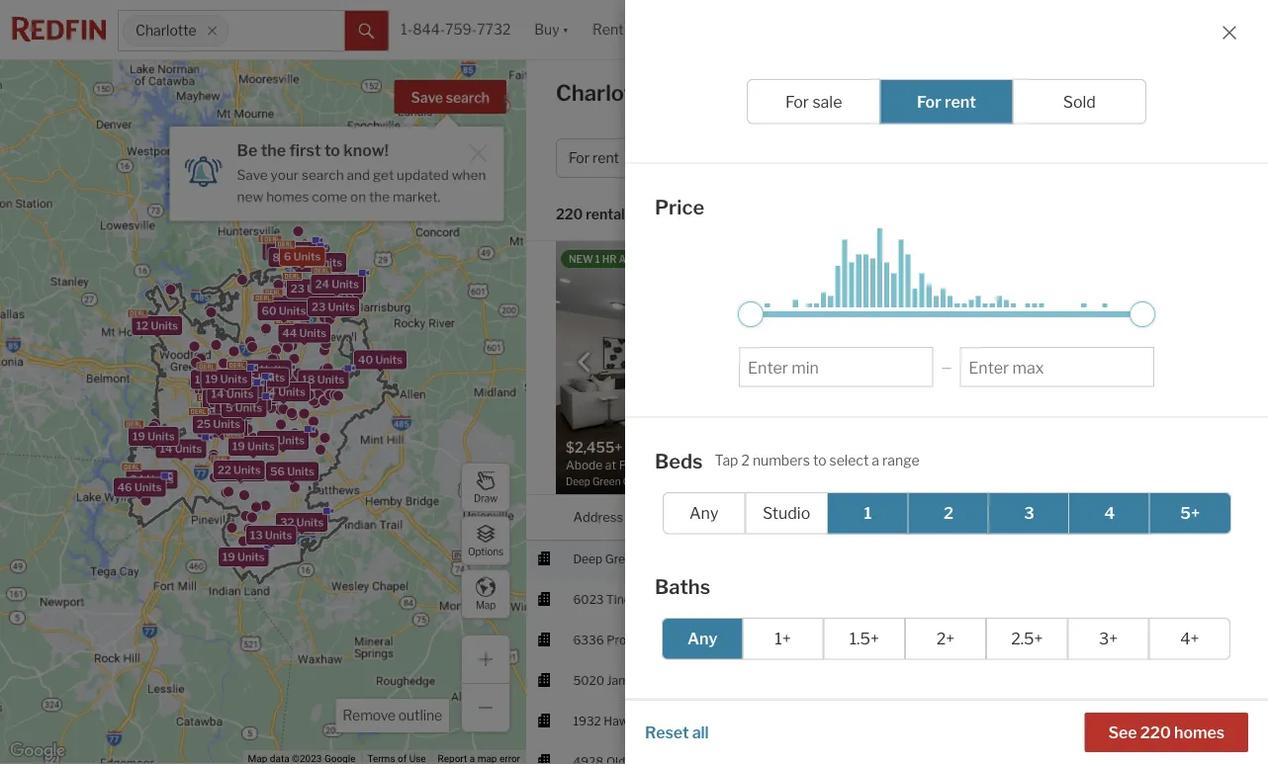 Task type: vqa. For each thing, say whether or not it's contained in the screenshot.
search input Icon
no



Task type: locate. For each thing, give the bounding box(es) containing it.
price inside price button
[[678, 150, 712, 167]]

beds left baths button
[[931, 510, 961, 525]]

1 horizontal spatial beds
[[931, 510, 961, 525]]

for rent inside button
[[569, 150, 619, 167]]

< 1 day right 3+
[[1129, 634, 1166, 648]]

remove outline
[[343, 708, 442, 725]]

1 vertical spatial the
[[369, 188, 390, 205]]

favorite this home image right "4+"
[[1219, 627, 1242, 651]]

2 right • at the top right of the page
[[1134, 150, 1142, 167]]

previous button image
[[575, 353, 595, 373]]

46
[[118, 482, 132, 494]]

1 horizontal spatial for
[[786, 92, 809, 111]]

way
[[713, 675, 738, 689]]

2 day from the top
[[1146, 715, 1166, 729]]

favorite this home image right a
[[911, 460, 935, 484]]

1-2 left 2.5+
[[986, 634, 1003, 648]]

rent up 0+
[[945, 92, 977, 111]]

8 units
[[214, 398, 251, 411]]

option group containing for sale
[[747, 79, 1147, 124]]

13
[[250, 530, 263, 543]]

1+ left $2,241+
[[775, 629, 791, 649]]

for left sale
[[786, 92, 809, 111]]

< right "1,724"
[[1129, 715, 1135, 729]]

1-2
[[931, 634, 948, 648], [986, 634, 1003, 648]]

25 units
[[197, 418, 240, 431]]

For sale checkbox
[[747, 79, 881, 124]]

1 horizontal spatial rent
[[945, 92, 977, 111]]

the right on
[[369, 188, 390, 205]]

1.5+ radio
[[824, 618, 905, 660]]

2 horizontal spatial for
[[917, 92, 942, 111]]

search inside save your search and get updated when new homes come on the market.
[[302, 167, 344, 183]]

0 vertical spatial 14
[[243, 373, 255, 386]]

34 units up 25 units
[[205, 404, 249, 417]]

beds left tap
[[655, 449, 703, 473]]

0 horizontal spatial search
[[302, 167, 344, 183]]

23 left 6 on the top
[[267, 245, 281, 258]]

get
[[373, 167, 394, 183]]

for sale
[[786, 92, 843, 111]]

1 < 1 day from the top
[[1129, 634, 1166, 648]]

charlotte left remove charlotte icon
[[136, 22, 196, 39]]

5 units down 26 units
[[226, 402, 263, 415]]

favorite this home image up favorite this home image
[[1219, 708, 1242, 732]]

1+ left bd
[[901, 150, 915, 167]]

0 vertical spatial —
[[1033, 318, 1044, 332]]

2 horizontal spatial 12 units
[[271, 245, 313, 258]]

save down 844-
[[411, 90, 443, 106]]

1+
[[901, 150, 915, 167], [775, 629, 791, 649]]

40
[[358, 354, 373, 367]]

search down 759-
[[446, 90, 490, 106]]

Enter min text field
[[748, 358, 925, 377]]

providence
[[607, 634, 670, 648]]

4 for 4
[[1105, 504, 1116, 523]]

1- right 1.5+ radio in the right of the page
[[931, 634, 941, 648]]

Sold checkbox
[[1013, 79, 1147, 124]]

10 units
[[219, 466, 262, 479]]

0 vertical spatial search
[[446, 90, 490, 106]]

0 horizontal spatial save
[[237, 167, 268, 183]]

7732
[[477, 21, 511, 38]]

ba
[[966, 150, 982, 167]]

any for studio
[[690, 504, 719, 523]]

save inside button
[[411, 90, 443, 106]]

0 horizontal spatial 23
[[267, 245, 281, 258]]

1 horizontal spatial —
[[1033, 318, 1044, 332]]

baths button
[[986, 496, 1021, 540]]

rent
[[945, 92, 977, 111], [593, 150, 619, 167]]

charlotte for 1932 hawkins st
[[705, 715, 758, 729]]

1 vertical spatial for rent
[[569, 150, 619, 167]]

baths left 3
[[986, 510, 1021, 525]]

39
[[298, 256, 313, 269]]

day right see
[[1146, 715, 1166, 729]]

on up hoa
[[913, 291, 929, 306]]

and
[[347, 167, 370, 183]]

220 right see
[[1141, 723, 1171, 743]]

1 horizontal spatial baths
[[986, 510, 1021, 525]]

1 horizontal spatial on redfin
[[1129, 510, 1188, 525]]

1 inside "1" option
[[864, 504, 872, 523]]

1 horizontal spatial 12
[[195, 373, 207, 386]]

any
[[690, 504, 719, 523], [688, 629, 718, 649]]

1- left 2.5+
[[986, 634, 996, 648]]

56 units
[[270, 465, 315, 478]]

< 1 day right "1,724"
[[1129, 715, 1166, 729]]

the
[[261, 141, 286, 160], [369, 188, 390, 205]]

0 vertical spatial 23 units
[[267, 245, 310, 258]]

833-
[[1041, 715, 1068, 729]]

remove outline button
[[336, 700, 449, 733]]

0 horizontal spatial 1+
[[775, 629, 791, 649]]

1 vertical spatial homes
[[1175, 723, 1225, 743]]

2 vertical spatial 14
[[160, 443, 173, 456]]

34 up 25 units
[[205, 404, 219, 417]]

for up 220 rentals
[[569, 150, 590, 167]]

20
[[215, 387, 229, 400]]

2.5+ radio
[[987, 618, 1068, 660]]

4 inside checkbox
[[1105, 504, 1116, 523]]

0 vertical spatial homes
[[266, 188, 309, 205]]

favorite this home image
[[911, 460, 935, 484], [1219, 627, 1242, 651], [1219, 708, 1242, 732]]

options button
[[461, 517, 511, 566]]

0 horizontal spatial 24
[[130, 473, 144, 486]]

0 horizontal spatial baths
[[655, 574, 711, 599]]

0 horizontal spatial on
[[913, 291, 929, 306]]

james
[[607, 675, 642, 689]]

ct
[[642, 553, 655, 567]]

4 inside map region
[[217, 388, 224, 401]]

0 horizontal spatial 4
[[217, 388, 224, 401]]

0 horizontal spatial 24 units
[[130, 473, 174, 486]]

34 units down 155 units
[[261, 386, 306, 399]]

5 units down 4 units
[[219, 402, 256, 415]]

6
[[284, 251, 291, 263]]

0 horizontal spatial to
[[324, 141, 340, 160]]

0 vertical spatial 34
[[261, 386, 276, 399]]

2 vertical spatial option group
[[662, 618, 1231, 660]]

34 down 155 units
[[261, 386, 276, 399]]

4 checkbox
[[1069, 492, 1151, 534]]

19 units
[[205, 373, 248, 386], [220, 382, 262, 395], [133, 431, 175, 443], [232, 440, 275, 453], [222, 551, 265, 564]]

1 left the lot
[[1038, 291, 1044, 306]]

homes down 'your'
[[266, 188, 309, 205]]

search inside button
[[446, 90, 490, 106]]

0 horizontal spatial homes
[[266, 188, 309, 205]]

1 horizontal spatial 12 units
[[195, 373, 237, 386]]

< left the lot
[[1029, 291, 1036, 306]]

24 units
[[315, 278, 359, 291], [130, 473, 174, 486]]

$2,241+ /mo
[[804, 634, 873, 648]]

1 horizontal spatial for rent
[[917, 92, 977, 111]]

16
[[223, 381, 236, 394], [212, 393, 225, 406], [201, 422, 214, 435]]

options
[[468, 546, 504, 558]]

on
[[913, 291, 929, 306], [1129, 510, 1146, 525]]

any inside checkbox
[[690, 504, 719, 523]]

be
[[237, 141, 258, 160]]

18 units
[[302, 374, 345, 386]]

1 vertical spatial 24 units
[[130, 473, 174, 486]]

2 right tap
[[742, 452, 750, 469]]

1 horizontal spatial 23
[[291, 283, 305, 296]]

1 horizontal spatial on
[[1129, 510, 1146, 525]]

0 horizontal spatial 12 units
[[136, 320, 178, 333]]

to for know!
[[324, 141, 340, 160]]

charlotte for 6023 tindall park dr
[[705, 593, 758, 608]]

baths up rd
[[655, 574, 711, 599]]

16 units
[[223, 381, 265, 394], [212, 393, 255, 406], [201, 422, 244, 435]]

25
[[197, 418, 211, 431]]

favorite button checkbox
[[859, 246, 893, 280]]

2 inside option
[[944, 504, 954, 523]]

$/sq.
[[913, 265, 942, 279]]

for inside option
[[786, 92, 809, 111]]

24 down 39 units
[[315, 278, 330, 291]]

1 horizontal spatial 1+
[[901, 150, 915, 167]]

< 1 day for 848-1,458
[[1129, 634, 1166, 648]]

24 left 22
[[130, 473, 144, 486]]

1 horizontal spatial search
[[446, 90, 490, 106]]

Any checkbox
[[663, 492, 746, 534]]

save inside save your search and get updated when new homes come on the market.
[[237, 167, 268, 183]]

0 vertical spatial on redfin
[[913, 291, 968, 306]]

1 vertical spatial rent
[[593, 150, 619, 167]]

any for 1+
[[688, 629, 718, 649]]

0 vertical spatial 220
[[556, 206, 583, 223]]

1 horizontal spatial 14
[[211, 388, 224, 401]]

submit search image
[[359, 23, 374, 39]]

< 1 day
[[1129, 634, 1166, 648], [1129, 715, 1166, 729]]

0 vertical spatial < 1 day
[[1129, 634, 1166, 648]]

homes up favorite this home image
[[1175, 723, 1225, 743]]

deals
[[655, 731, 708, 755]]

4+ radio
[[1150, 618, 1231, 660]]

Any radio
[[662, 618, 743, 660]]

1 left hr
[[596, 253, 600, 265]]

0 vertical spatial for rent
[[917, 92, 977, 111]]

155
[[236, 372, 256, 385]]

price button down tap 2 numbers to select a range
[[804, 496, 836, 540]]

0 horizontal spatial beds
[[655, 449, 703, 473]]

price button
[[665, 139, 750, 178], [804, 496, 836, 540]]

1 horizontal spatial 34
[[261, 386, 276, 399]]

0 horizontal spatial 14
[[160, 443, 173, 456]]

on redfin button
[[1129, 496, 1188, 540]]

0 horizontal spatial 1-2
[[931, 634, 948, 648]]

1 right 3+
[[1138, 634, 1143, 648]]

24 units left 22
[[130, 473, 174, 486]]

for inside option
[[917, 92, 942, 111]]

for inside button
[[569, 150, 590, 167]]

1 vertical spatial 34 units
[[205, 404, 249, 417]]

1 down a
[[864, 504, 872, 523]]

any down tap
[[690, 504, 719, 523]]

0 vertical spatial any
[[690, 504, 719, 523]]

sq.ft. button
[[1041, 496, 1074, 540]]

on left 5+
[[1129, 510, 1146, 525]]

green
[[605, 553, 639, 567]]

0 horizontal spatial redfin
[[932, 291, 968, 306]]

for up bd
[[917, 92, 942, 111]]

1 vertical spatial save
[[237, 167, 268, 183]]

1 vertical spatial <
[[1129, 634, 1135, 648]]

new
[[569, 253, 593, 265]]

1 vertical spatial 12 units
[[136, 320, 178, 333]]

0 horizontal spatial 220
[[556, 206, 583, 223]]

•
[[1126, 150, 1131, 167]]

1 day from the top
[[1146, 634, 1166, 648]]

—
[[1033, 318, 1044, 332], [942, 360, 952, 374]]

6336
[[573, 634, 604, 648]]

deep green ct
[[573, 553, 655, 567]]

24
[[315, 278, 330, 291], [130, 473, 144, 486]]

1 horizontal spatial 1-2
[[986, 634, 1003, 648]]

Studio checkbox
[[746, 492, 828, 534]]

option group
[[747, 79, 1147, 124], [663, 492, 1232, 534], [662, 618, 1231, 660]]

19
[[205, 373, 218, 386], [220, 382, 233, 395], [133, 431, 145, 443], [232, 440, 245, 453], [222, 551, 235, 564]]

5+ checkbox
[[1149, 492, 1232, 534]]

0 vertical spatial 12
[[271, 245, 283, 258]]

rentals
[[586, 206, 632, 223]]

24 units down 39 units
[[315, 278, 359, 291]]

155 units
[[236, 372, 285, 385]]

for rent up 1+ bd / 0+ ba
[[917, 92, 977, 111]]

1 horizontal spatial the
[[369, 188, 390, 205]]

1 horizontal spatial 7
[[231, 395, 237, 408]]

0 horizontal spatial for rent
[[569, 150, 619, 167]]

day left "4+"
[[1146, 634, 1166, 648]]

1 vertical spatial day
[[1146, 715, 1166, 729]]

0 horizontal spatial for
[[569, 150, 590, 167]]

size
[[1088, 291, 1111, 306]]

1 horizontal spatial 34 units
[[261, 386, 306, 399]]

2 left baths button
[[944, 504, 954, 523]]

bd
[[918, 150, 935, 167]]

1 vertical spatial any
[[688, 629, 718, 649]]

charlotte down the way at right
[[705, 715, 758, 729]]

charlotte up the way at right
[[705, 634, 758, 648]]

homes inside button
[[1175, 723, 1225, 743]]

2 vertical spatial 14 units
[[160, 443, 202, 456]]

search
[[446, 90, 490, 106], [302, 167, 344, 183]]

0 vertical spatial to
[[324, 141, 340, 160]]

1 vertical spatial —
[[942, 360, 952, 374]]

26
[[229, 389, 243, 402]]

search up 'come'
[[302, 167, 344, 183]]

0 vertical spatial price
[[678, 150, 712, 167]]

1+ inside 1+ option
[[775, 629, 791, 649]]

for
[[790, 80, 820, 106]]

22 units
[[218, 464, 261, 477]]

1- right submit search image
[[401, 21, 413, 38]]

2 vertical spatial 12
[[195, 373, 207, 386]]

day for 1,458
[[1146, 634, 1166, 648]]

2 checkbox
[[908, 492, 990, 534]]

address button
[[573, 496, 624, 540]]

2 < 1 day from the top
[[1129, 715, 1166, 729]]

1 vertical spatial 24
[[130, 473, 144, 486]]

be the first to know!
[[237, 141, 389, 160]]

rent
[[824, 80, 874, 106]]

studio
[[763, 504, 811, 523]]

for rent inside option
[[917, 92, 977, 111]]

1 vertical spatial redfin
[[1149, 510, 1188, 525]]

5 right 8
[[226, 402, 233, 415]]

0 vertical spatial save
[[411, 90, 443, 106]]

1+ inside 1+ bd / 0+ ba button
[[901, 150, 915, 167]]

to right first
[[324, 141, 340, 160]]

to left select at the bottom right of page
[[813, 452, 827, 469]]

1 vertical spatial beds
[[931, 510, 961, 525]]

save up new
[[237, 167, 268, 183]]

< 1 day for 833-1,724
[[1129, 715, 1166, 729]]

for
[[786, 92, 809, 111], [917, 92, 942, 111], [569, 150, 590, 167]]

0 vertical spatial day
[[1146, 634, 1166, 648]]

the right be
[[261, 141, 286, 160]]

1 vertical spatial to
[[813, 452, 827, 469]]

to inside be the first to know! dialog
[[324, 141, 340, 160]]

2 vertical spatial <
[[1129, 715, 1135, 729]]

charlotte apartments for rent
[[556, 80, 874, 106]]

0 horizontal spatial —
[[942, 360, 952, 374]]

rent up rentals
[[593, 150, 619, 167]]

1 vertical spatial 12
[[136, 320, 149, 333]]

60 units
[[262, 305, 306, 317]]

charlotte up any radio
[[705, 593, 758, 608]]

0 vertical spatial rent
[[945, 92, 977, 111]]

5020 james bradley lee way
[[573, 675, 738, 689]]

favorite this home image for 833-1,724
[[1219, 708, 1242, 732]]

for rent up 220 rentals
[[569, 150, 619, 167]]

34
[[261, 386, 276, 399], [205, 404, 219, 417]]

1-844-759-7732 link
[[401, 21, 511, 38]]

< right 3+
[[1129, 634, 1135, 648]]

23 up 37 units
[[291, 283, 305, 296]]

18
[[302, 374, 315, 386]]

be the first to know! dialog
[[170, 115, 504, 221]]

:
[[685, 206, 689, 223]]

1 horizontal spatial 220
[[1141, 723, 1171, 743]]

220 left rentals
[[556, 206, 583, 223]]

1 horizontal spatial redfin
[[1149, 510, 1188, 525]]

1 horizontal spatial to
[[813, 452, 827, 469]]

1 horizontal spatial homes
[[1175, 723, 1225, 743]]

redfin
[[932, 291, 968, 306], [1149, 510, 1188, 525]]

— down ft.
[[942, 360, 952, 374]]

save for save your search and get updated when new homes come on the market.
[[237, 167, 268, 183]]

favorite button image
[[859, 246, 893, 280]]

1-
[[401, 21, 413, 38], [931, 634, 941, 648], [986, 634, 996, 648]]

0 horizontal spatial 34
[[205, 404, 219, 417]]

2 1-2 from the left
[[986, 634, 1003, 648]]

on redfin
[[913, 291, 968, 306], [1129, 510, 1188, 525]]

baths
[[986, 510, 1021, 525], [655, 574, 711, 599]]

— down < 1
[[1033, 318, 1044, 332]]

price button up sort : recommended
[[665, 139, 750, 178]]

1 vertical spatial 23 units
[[291, 283, 334, 296]]

23 down 21
[[312, 301, 326, 314]]

1-2 right 1.5+ radio in the right of the page
[[931, 634, 948, 648]]

46 units
[[118, 482, 162, 494]]

units
[[283, 245, 310, 258], [285, 245, 313, 258], [294, 251, 321, 263], [290, 251, 317, 264], [315, 256, 343, 269], [335, 277, 362, 290], [332, 278, 359, 291], [307, 283, 334, 296], [288, 299, 315, 312], [328, 301, 355, 314], [279, 305, 306, 317], [151, 320, 178, 333], [299, 327, 327, 340], [376, 354, 403, 367], [260, 364, 288, 376], [258, 372, 285, 385], [258, 373, 285, 386], [220, 373, 248, 386], [209, 373, 237, 386], [317, 374, 345, 386], [238, 381, 265, 394], [235, 382, 262, 395], [278, 386, 306, 399], [232, 387, 259, 400], [226, 388, 254, 401], [226, 388, 253, 401], [245, 389, 272, 402], [223, 392, 250, 405], [230, 393, 257, 406], [227, 393, 255, 406], [240, 395, 267, 408], [224, 398, 251, 411], [229, 402, 256, 415], [235, 402, 263, 415], [221, 404, 249, 417], [213, 418, 240, 431], [216, 422, 244, 435], [148, 431, 175, 443], [278, 434, 305, 447], [247, 440, 275, 453], [175, 443, 202, 456], [234, 464, 261, 477], [287, 465, 315, 478], [234, 466, 262, 479], [147, 473, 174, 486], [134, 482, 162, 494], [297, 517, 324, 530], [265, 530, 292, 543], [237, 551, 265, 564]]

56
[[270, 465, 285, 478]]

any inside radio
[[688, 629, 718, 649]]

1,458
[[1069, 634, 1100, 648]]

1 vertical spatial on
[[1129, 510, 1146, 525]]

any up lee
[[688, 629, 718, 649]]

4 for 4 units
[[217, 388, 224, 401]]

60
[[262, 305, 277, 317]]



Task type: describe. For each thing, give the bounding box(es) containing it.
reset all button
[[645, 713, 709, 753]]

range
[[883, 452, 920, 469]]

1.5+
[[850, 629, 880, 649]]

4+
[[1181, 629, 1200, 649]]

1+ bd / 0+ ba
[[901, 150, 982, 167]]

1 right see
[[1138, 715, 1143, 729]]

0 vertical spatial <
[[1029, 291, 1036, 306]]

5 down 20
[[219, 402, 226, 415]]

/mo
[[851, 634, 873, 648]]

save for save search
[[411, 90, 443, 106]]

remove apartment image
[[853, 152, 865, 164]]

5020
[[573, 675, 605, 689]]

0 horizontal spatial 7
[[214, 392, 221, 405]]

3
[[1024, 504, 1035, 523]]

hoa
[[913, 318, 939, 332]]

< for 833-1,724
[[1129, 715, 1135, 729]]

0 vertical spatial price button
[[665, 139, 750, 178]]

37
[[272, 299, 286, 312]]

$2,241+
[[804, 634, 848, 648]]

1 checkbox
[[827, 492, 910, 534]]

photo of deep green ct, charlotte, nc 28269 image
[[556, 241, 898, 495]]

new 1 hr ago
[[569, 253, 641, 265]]

848-
[[1041, 634, 1069, 648]]

1+ for 1+ bd / 0+ ba
[[901, 150, 915, 167]]

sq.ft.
[[1041, 510, 1074, 525]]

1 vertical spatial price button
[[804, 496, 836, 540]]

3 checkbox
[[988, 492, 1071, 534]]

2 vertical spatial price
[[804, 510, 836, 525]]

all filters • 2
[[1064, 150, 1142, 167]]

1 horizontal spatial 1-
[[931, 634, 941, 648]]

39 units
[[298, 256, 343, 269]]

22
[[218, 464, 231, 477]]

21 units
[[320, 277, 362, 290]]

deep
[[573, 553, 603, 567]]

map region
[[0, 0, 743, 765]]

recommended button
[[689, 205, 808, 224]]

for for for sale option
[[786, 92, 809, 111]]

hr
[[603, 253, 617, 265]]

1 vertical spatial option group
[[663, 492, 1232, 534]]

0 horizontal spatial 1-
[[401, 21, 413, 38]]

1+ for 1+
[[775, 629, 791, 649]]

< 1
[[1029, 291, 1044, 306]]

1 vertical spatial 14
[[211, 388, 224, 401]]

4 units
[[217, 388, 253, 401]]

273 units
[[207, 393, 257, 406]]

0 horizontal spatial on redfin
[[913, 291, 968, 306]]

1 1-2 from the left
[[931, 634, 948, 648]]

2 horizontal spatial 23
[[312, 301, 326, 314]]

favorite this home image
[[1219, 749, 1242, 765]]

2+
[[937, 629, 955, 649]]

< for 848-1,458
[[1129, 634, 1135, 648]]

rd
[[672, 634, 688, 648]]

/
[[938, 150, 943, 167]]

see 220 homes button
[[1085, 713, 1249, 753]]

1 vertical spatial 14 units
[[211, 388, 254, 401]]

see
[[1109, 723, 1138, 743]]

40 units
[[358, 354, 403, 367]]

2 vertical spatial 12 units
[[195, 373, 237, 386]]

see 220 homes
[[1109, 723, 1225, 743]]

220 inside button
[[1141, 723, 1171, 743]]

sale
[[813, 92, 843, 111]]

26 units
[[229, 389, 272, 402]]

charlotte up for rent button in the top of the page
[[556, 80, 655, 106]]

when
[[452, 167, 486, 183]]

maximum price slider
[[1130, 301, 1156, 327]]

on inside on redfin button
[[1129, 510, 1146, 525]]

1 horizontal spatial 24
[[315, 278, 330, 291]]

1+ bd / 0+ ba button
[[888, 139, 1019, 178]]

lee
[[690, 675, 711, 689]]

848-1,458
[[1041, 634, 1100, 648]]

1 vertical spatial price
[[655, 194, 705, 219]]

status
[[1066, 318, 1102, 332]]

draw button
[[461, 463, 511, 513]]

tap 2 numbers to select a range
[[715, 452, 920, 469]]

1-844-759-7732
[[401, 21, 511, 38]]

2 horizontal spatial 1-
[[986, 634, 996, 648]]

a
[[872, 452, 880, 469]]

favorite this home image for 848-1,458
[[1219, 627, 1242, 651]]

32 units
[[280, 517, 324, 530]]

0 vertical spatial redfin
[[932, 291, 968, 306]]

st
[[654, 715, 666, 729]]

map
[[476, 600, 496, 612]]

0 vertical spatial 14 units
[[243, 373, 285, 386]]

3+
[[1099, 629, 1118, 649]]

For rent checkbox
[[880, 79, 1014, 124]]

address
[[573, 510, 624, 525]]

0 vertical spatial 34 units
[[261, 386, 306, 399]]

35
[[244, 364, 258, 376]]

reset all
[[645, 723, 709, 743]]

on
[[350, 188, 366, 205]]

day for 1,724
[[1146, 715, 1166, 729]]

first
[[289, 141, 321, 160]]

86
[[273, 251, 287, 264]]

google image
[[5, 739, 70, 765]]

2 inside button
[[1134, 150, 1142, 167]]

dr
[[674, 593, 688, 608]]

lot size
[[1066, 291, 1111, 306]]

Enter max text field
[[969, 358, 1146, 377]]

come
[[312, 188, 347, 205]]

outline
[[399, 708, 442, 725]]

0 horizontal spatial 12
[[136, 320, 149, 333]]

62 units
[[261, 434, 305, 447]]

filters
[[1084, 150, 1123, 167]]

44 units
[[282, 327, 327, 340]]

833-1,724
[[1041, 715, 1098, 729]]

numbers
[[753, 452, 810, 469]]

the inside save your search and get updated when new homes come on the market.
[[369, 188, 390, 205]]

charlotte for 6336 providence rd
[[705, 634, 758, 648]]

2 left 2.5+
[[996, 634, 1003, 648]]

2 right 1.5+ radio in the right of the page
[[941, 634, 948, 648]]

rent inside option
[[945, 92, 977, 111]]

2 vertical spatial 23 units
[[312, 301, 355, 314]]

0 vertical spatial 24 units
[[315, 278, 359, 291]]

remove charlotte image
[[206, 25, 218, 37]]

sort
[[656, 206, 685, 223]]

for for for rent option
[[917, 92, 942, 111]]

1+ radio
[[742, 618, 824, 660]]

redfin inside button
[[1149, 510, 1188, 525]]

market.
[[393, 188, 441, 205]]

1 vertical spatial on redfin
[[1129, 510, 1188, 525]]

2 horizontal spatial 14
[[243, 373, 255, 386]]

to for select
[[813, 452, 827, 469]]

lot
[[1066, 291, 1085, 306]]

3+ radio
[[1068, 618, 1150, 660]]

2+ radio
[[905, 618, 987, 660]]

759-
[[445, 21, 477, 38]]

0 horizontal spatial the
[[261, 141, 286, 160]]

apartment
[[770, 150, 843, 167]]

tap
[[715, 452, 739, 469]]

1 vertical spatial 34
[[205, 404, 219, 417]]

0 vertical spatial favorite this home image
[[911, 460, 935, 484]]

0 vertical spatial 12 units
[[271, 245, 313, 258]]

32
[[280, 517, 294, 530]]

rent inside button
[[593, 150, 619, 167]]

minimum price slider
[[738, 301, 764, 327]]

remove 1+ bd / 0+ ba image
[[992, 152, 1004, 164]]

save search
[[411, 90, 490, 106]]

ft.
[[944, 265, 958, 279]]

0 vertical spatial 23
[[267, 245, 281, 258]]

homes inside save your search and get updated when new homes come on the market.
[[266, 188, 309, 205]]

location
[[705, 510, 758, 525]]

1 vertical spatial 23
[[291, 283, 305, 296]]

13 units
[[250, 530, 292, 543]]

reset
[[645, 723, 689, 743]]

6 units
[[284, 251, 321, 263]]

know!
[[344, 141, 389, 160]]

tindall
[[607, 593, 643, 608]]



